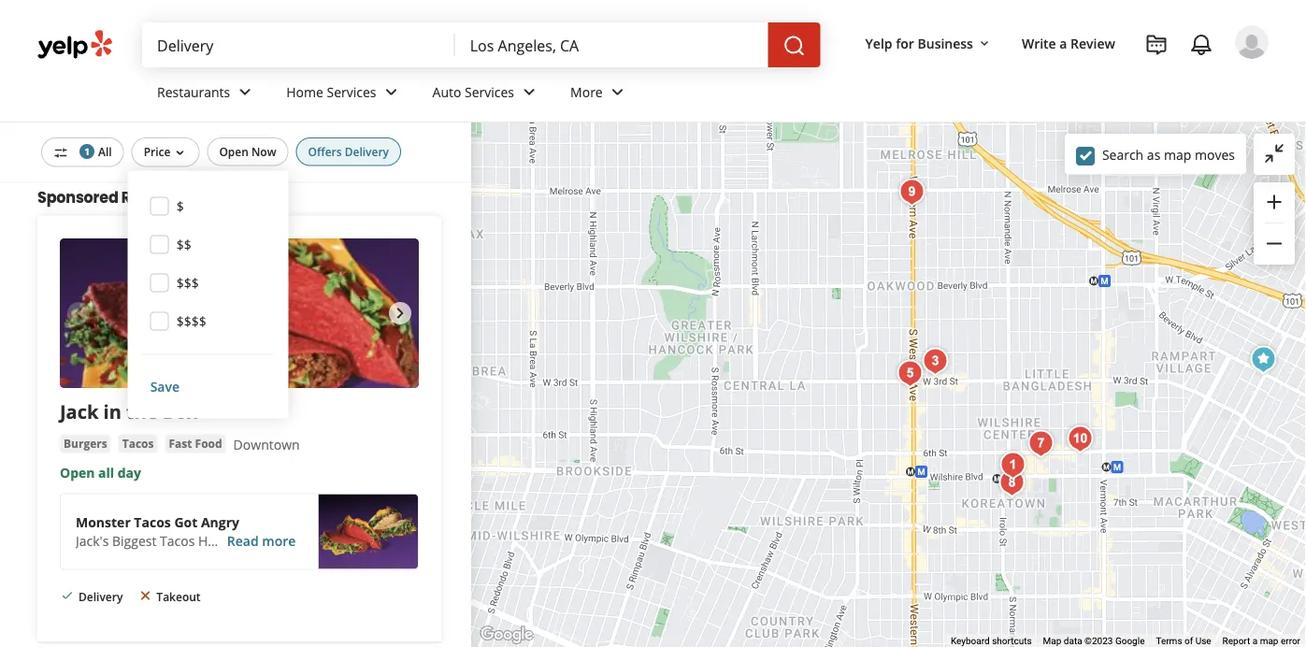 Task type: vqa. For each thing, say whether or not it's contained in the screenshot.
G.
no



Task type: locate. For each thing, give the bounding box(es) containing it.
24 chevron down v2 image
[[607, 81, 629, 103]]

previous image
[[67, 302, 90, 324]]

a for report
[[1253, 636, 1258, 647]]

friend
[[309, 532, 348, 550]]

report a map error
[[1223, 636, 1301, 647]]

tacos down "got"
[[160, 532, 195, 550]]

egg tuck image
[[995, 447, 1032, 484]]

None search field
[[142, 22, 825, 67]]

open now button
[[207, 137, 289, 166]]

services right auto at the top left of page
[[465, 83, 514, 101]]

1 24 chevron down v2 image from the left
[[234, 81, 256, 103]]

restaurants link
[[142, 67, 271, 122]]

jack's biggest tacos have a spicy new friend
[[76, 532, 348, 550]]

offers delivery button
[[296, 137, 401, 166]]

tacos
[[122, 436, 154, 451], [134, 513, 171, 531], [160, 532, 195, 550]]

$$$$
[[176, 312, 206, 330]]

16 filter v2 image
[[53, 145, 68, 160]]

shortcuts
[[992, 636, 1032, 647]]

taco bell image
[[1245, 341, 1283, 378]]

open left now
[[219, 144, 249, 159]]

for
[[896, 34, 915, 52]]

open all day
[[60, 464, 141, 481]]

24 chevron down v2 image left auto at the top left of page
[[380, 81, 403, 103]]

search
[[1103, 146, 1144, 163]]

16 chevron down v2 image
[[172, 145, 187, 160]]

16 checkmark v2 image
[[60, 588, 75, 603]]

1 all
[[84, 144, 112, 159]]

tacos up day
[[122, 436, 154, 451]]

16 chevron right v2 image
[[167, 0, 182, 11]]

none field the near
[[470, 35, 753, 55]]

offers
[[308, 144, 342, 159]]

$$ button
[[143, 224, 274, 262]]

3 24 chevron down v2 image from the left
[[518, 81, 541, 103]]

save
[[150, 378, 180, 396]]

1 horizontal spatial none field
[[470, 35, 753, 55]]

open inside button
[[219, 144, 249, 159]]

restaurants
[[157, 83, 230, 101]]

a
[[1060, 34, 1068, 52], [233, 532, 240, 550], [1253, 636, 1258, 647]]

tacos up the biggest
[[134, 513, 171, 531]]

terms
[[1156, 636, 1183, 647]]

best
[[110, 11, 159, 42]]

open for open now
[[219, 144, 249, 159]]

a right the have
[[233, 532, 240, 550]]

1 horizontal spatial map
[[1260, 636, 1279, 647]]

1 vertical spatial open
[[60, 464, 95, 481]]

open left all
[[60, 464, 95, 481]]

google image
[[476, 623, 538, 647]]

a right report
[[1253, 636, 1258, 647]]

a for write
[[1060, 34, 1068, 52]]

map
[[1164, 146, 1192, 163], [1260, 636, 1279, 647]]

keyboard
[[951, 636, 990, 647]]

got
[[174, 513, 198, 531]]

0 horizontal spatial open
[[60, 464, 95, 481]]

1 horizontal spatial services
[[465, 83, 514, 101]]

none field up 24 chevron down v2 icon
[[470, 35, 753, 55]]

services for home services
[[327, 83, 376, 101]]

24 chevron down v2 image for auto services
[[518, 81, 541, 103]]

map region
[[287, 117, 1307, 647]]

1 services from the left
[[327, 83, 376, 101]]

delivery inside button
[[345, 144, 389, 159]]

services right 'home'
[[327, 83, 376, 101]]

0 vertical spatial map
[[1164, 146, 1192, 163]]

jack
[[60, 398, 99, 424]]

1 vertical spatial a
[[233, 532, 240, 550]]

burgers link
[[60, 434, 111, 453]]

2 horizontal spatial 24 chevron down v2 image
[[518, 81, 541, 103]]

2 horizontal spatial a
[[1253, 636, 1258, 647]]

a right write
[[1060, 34, 1068, 52]]

0 horizontal spatial a
[[233, 532, 240, 550]]

report
[[1223, 636, 1251, 647]]

map data ©2023 google
[[1043, 636, 1145, 647]]

angeles,
[[37, 41, 135, 72]]

zoom in image
[[1264, 191, 1286, 213]]

2 vertical spatial a
[[1253, 636, 1258, 647]]

1
[[84, 145, 90, 158]]

spicy
[[243, 532, 275, 550]]

16 info v2 image right results on the left top
[[180, 189, 195, 204]]

$$$
[[176, 274, 199, 292]]

1 horizontal spatial delivery
[[163, 11, 255, 42]]

$$
[[176, 236, 191, 253]]

None field
[[157, 35, 440, 55], [470, 35, 753, 55]]

the
[[126, 398, 158, 424]]

downtown
[[233, 435, 300, 453]]

projects image
[[1146, 34, 1168, 56]]

map for moves
[[1164, 146, 1192, 163]]

map right as
[[1164, 146, 1192, 163]]

near
[[260, 11, 314, 42]]

16 close v2 image
[[138, 588, 153, 603]]

top 10 best delivery near los angeles, california
[[37, 11, 355, 72]]

price button
[[132, 137, 200, 167]]

collapse map image
[[1264, 142, 1286, 165]]

services inside "link"
[[327, 83, 376, 101]]

1 vertical spatial map
[[1260, 636, 1279, 647]]

0 horizontal spatial none field
[[157, 35, 440, 55]]

gogigo station image
[[894, 173, 931, 211]]

0 horizontal spatial services
[[327, 83, 376, 101]]

delivery
[[163, 11, 255, 42], [345, 144, 389, 159], [79, 589, 123, 604]]

save button
[[143, 370, 274, 403]]

24 chevron down v2 image right restaurants
[[234, 81, 256, 103]]

write
[[1022, 34, 1057, 52]]

home services link
[[271, 67, 418, 122]]

search image
[[783, 35, 806, 57]]

2 24 chevron down v2 image from the left
[[380, 81, 403, 103]]

hae ha heng thai bistro image
[[892, 355, 929, 392]]

of
[[1185, 636, 1194, 647]]

0 horizontal spatial 24 chevron down v2 image
[[234, 81, 256, 103]]

24 chevron down v2 image
[[234, 81, 256, 103], [380, 81, 403, 103], [518, 81, 541, 103]]

map left error
[[1260, 636, 1279, 647]]

16 info v2 image down california
[[194, 82, 209, 97]]

none field the find
[[157, 35, 440, 55]]

group
[[1254, 182, 1295, 265]]

16 info v2 image
[[194, 82, 209, 97], [180, 189, 195, 204]]

0 horizontal spatial map
[[1164, 146, 1192, 163]]

map
[[1043, 636, 1062, 647]]

1 vertical spatial delivery
[[345, 144, 389, 159]]

sponsored results
[[37, 186, 176, 207]]

2 services from the left
[[465, 83, 514, 101]]

burgers
[[64, 436, 107, 451]]

1 horizontal spatial open
[[219, 144, 249, 159]]

write a review link
[[1015, 26, 1123, 60]]

0 vertical spatial delivery
[[163, 11, 255, 42]]

0 vertical spatial open
[[219, 144, 249, 159]]

2 horizontal spatial delivery
[[345, 144, 389, 159]]

monster tacos got angry
[[76, 513, 239, 531]]

new
[[278, 532, 305, 550]]

1 none field from the left
[[157, 35, 440, 55]]

delivery up restaurants
[[163, 11, 255, 42]]

louders image
[[1023, 425, 1060, 463]]

services
[[327, 83, 376, 101], [465, 83, 514, 101]]

auto services
[[433, 83, 514, 101]]

los
[[318, 11, 355, 42]]

now
[[252, 144, 276, 159]]

all
[[98, 144, 112, 159]]

zoom out image
[[1264, 232, 1286, 255]]

1 horizontal spatial a
[[1060, 34, 1068, 52]]

user actions element
[[851, 23, 1295, 138]]

24 chevron down v2 image right auto services
[[518, 81, 541, 103]]

bob b. image
[[1236, 25, 1269, 59]]

24 chevron down v2 image inside restaurants "link"
[[234, 81, 256, 103]]

0 vertical spatial tacos
[[122, 436, 154, 451]]

delivery right offers
[[345, 144, 389, 159]]

delivery right "16 checkmark v2" image
[[79, 589, 123, 604]]

search as map moves
[[1103, 146, 1236, 163]]

2 vertical spatial delivery
[[79, 589, 123, 604]]

google
[[1116, 636, 1145, 647]]

24 chevron down v2 image inside 'auto services' link
[[518, 81, 541, 103]]

none field up 'home'
[[157, 35, 440, 55]]

open
[[219, 144, 249, 159], [60, 464, 95, 481]]

monster
[[76, 513, 131, 531]]

2 none field from the left
[[470, 35, 753, 55]]

1 horizontal spatial 24 chevron down v2 image
[[380, 81, 403, 103]]

0 vertical spatial a
[[1060, 34, 1068, 52]]

in
[[103, 398, 121, 424]]

day
[[118, 464, 141, 481]]

24 chevron down v2 image inside home services "link"
[[380, 81, 403, 103]]



Task type: describe. For each thing, give the bounding box(es) containing it.
report a map error link
[[1223, 636, 1301, 647]]

16 chevron down v2 image
[[977, 36, 992, 51]]

2 vertical spatial tacos
[[160, 532, 195, 550]]

1 vertical spatial 16 info v2 image
[[180, 189, 195, 204]]

falafel corner image
[[994, 464, 1031, 502]]

©2023
[[1085, 636, 1113, 647]]

$
[[176, 197, 184, 215]]

$$$ button
[[143, 262, 274, 301]]

fast
[[169, 436, 192, 451]]

tacos link
[[118, 434, 158, 453]]

24 chevron down v2 image for home services
[[380, 81, 403, 103]]

biggest
[[112, 532, 157, 550]]

yelp for business
[[866, 34, 974, 52]]

Near text field
[[470, 35, 753, 55]]

use
[[1196, 636, 1212, 647]]

as
[[1147, 146, 1161, 163]]

review
[[1071, 34, 1116, 52]]

have
[[198, 532, 229, 550]]

map for error
[[1260, 636, 1279, 647]]

open now
[[219, 144, 276, 159]]

sponsored
[[37, 186, 118, 207]]

1 vertical spatial tacos
[[134, 513, 171, 531]]

top
[[37, 11, 79, 42]]

yelp
[[866, 34, 893, 52]]

10
[[83, 11, 106, 42]]

read
[[227, 532, 259, 550]]

yelp for business button
[[858, 26, 1000, 60]]

food
[[195, 436, 222, 451]]

jack in the box link
[[60, 398, 198, 424]]

angry
[[201, 513, 239, 531]]

business categories element
[[142, 67, 1269, 122]]

home services
[[286, 83, 376, 101]]

more
[[262, 532, 296, 550]]

more link
[[556, 67, 644, 122]]

data
[[1064, 636, 1083, 647]]

keyboard shortcuts button
[[951, 635, 1032, 647]]

california
[[139, 41, 250, 72]]

auto
[[433, 83, 461, 101]]

fast food
[[169, 436, 222, 451]]

Find text field
[[157, 35, 440, 55]]

moves
[[1195, 146, 1236, 163]]

business
[[918, 34, 974, 52]]

read more
[[227, 532, 296, 550]]

jack in the box
[[60, 398, 198, 424]]

terms of use link
[[1156, 636, 1212, 647]]

error
[[1281, 636, 1301, 647]]

more
[[571, 83, 603, 101]]

zzamong image
[[917, 343, 954, 380]]

price
[[144, 144, 171, 159]]

$ button
[[143, 186, 274, 224]]

24 chevron down v2 image for restaurants
[[234, 81, 256, 103]]

burgers button
[[60, 434, 111, 453]]

tacos button
[[118, 434, 158, 453]]

tacos inside button
[[122, 436, 154, 451]]

next image
[[389, 302, 412, 324]]

terms of use
[[1156, 636, 1212, 647]]

auto services link
[[418, 67, 556, 122]]

jack's
[[76, 532, 109, 550]]

services for auto services
[[465, 83, 514, 101]]

open for open all day
[[60, 464, 95, 481]]

all
[[98, 464, 114, 481]]

fast food link
[[165, 434, 226, 453]]

0 vertical spatial 16 info v2 image
[[194, 82, 209, 97]]

filters group
[[37, 137, 405, 418]]

keyboard shortcuts
[[951, 636, 1032, 647]]

delivery inside top 10 best delivery near los angeles, california
[[163, 11, 255, 42]]

offers delivery
[[308, 144, 389, 159]]

write a review
[[1022, 34, 1116, 52]]

slideshow element
[[60, 238, 419, 388]]

brothers sandwich shop image
[[1062, 420, 1099, 458]]

home
[[286, 83, 324, 101]]

notifications image
[[1191, 34, 1213, 56]]

takeout
[[157, 589, 201, 604]]

$$$$ button
[[143, 301, 274, 339]]

fast food button
[[165, 434, 226, 453]]

0 horizontal spatial delivery
[[79, 589, 123, 604]]

results
[[121, 186, 176, 207]]



